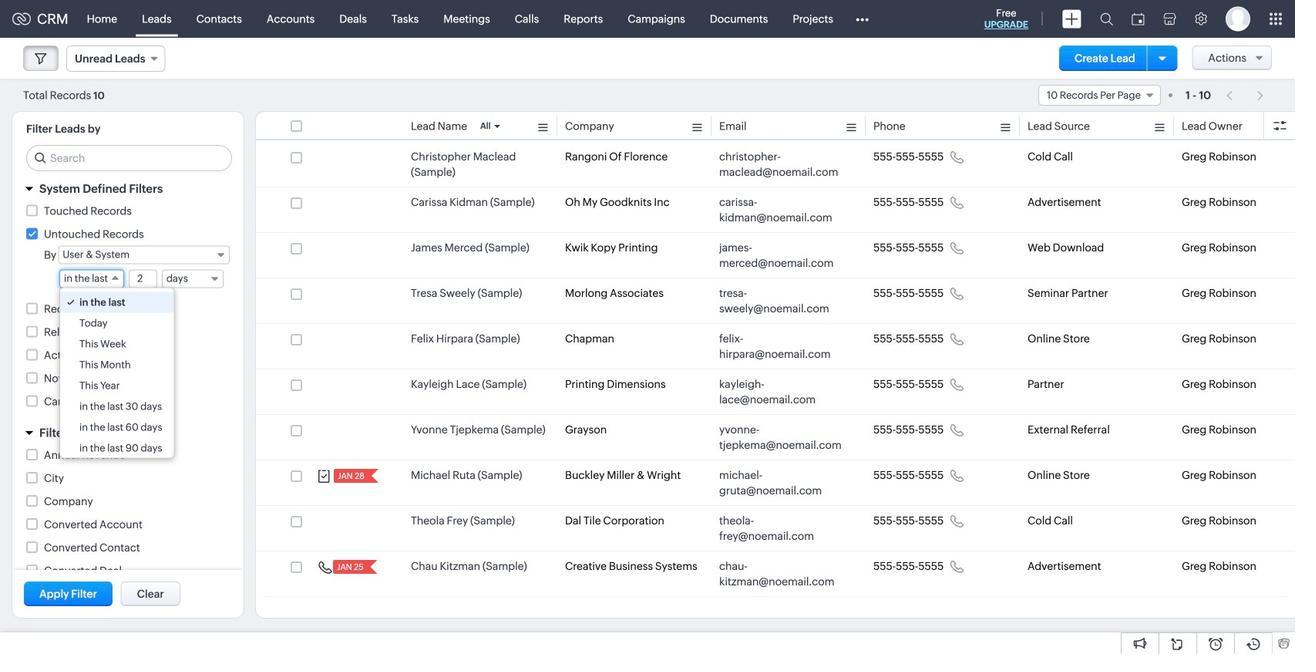 Task type: describe. For each thing, give the bounding box(es) containing it.
create menu element
[[1054, 0, 1092, 37]]

6 option from the top
[[60, 396, 174, 417]]

1 option from the top
[[60, 292, 174, 313]]

3 option from the top
[[60, 334, 174, 354]]

7 option from the top
[[60, 417, 174, 438]]

calendar image
[[1132, 13, 1146, 25]]



Task type: vqa. For each thing, say whether or not it's contained in the screenshot.
Subject Name Lookup Image
no



Task type: locate. For each thing, give the bounding box(es) containing it.
profile element
[[1217, 0, 1260, 37]]

navigation
[[1220, 84, 1273, 106]]

5 option from the top
[[60, 375, 174, 396]]

None text field
[[130, 270, 157, 287]]

logo image
[[12, 13, 31, 25]]

2 option from the top
[[60, 313, 174, 334]]

row group
[[256, 142, 1296, 597]]

search image
[[1101, 12, 1114, 25]]

None field
[[59, 270, 124, 288]]

Search text field
[[27, 146, 231, 170]]

4 option from the top
[[60, 354, 174, 375]]

create menu image
[[1063, 10, 1082, 28]]

search element
[[1092, 0, 1123, 38]]

option
[[60, 292, 174, 313], [60, 313, 174, 334], [60, 334, 174, 354], [60, 354, 174, 375], [60, 375, 174, 396], [60, 396, 174, 417], [60, 417, 174, 438], [60, 438, 174, 459]]

8 option from the top
[[60, 438, 174, 459]]

profile image
[[1227, 7, 1251, 31]]

list box
[[60, 288, 174, 459]]



